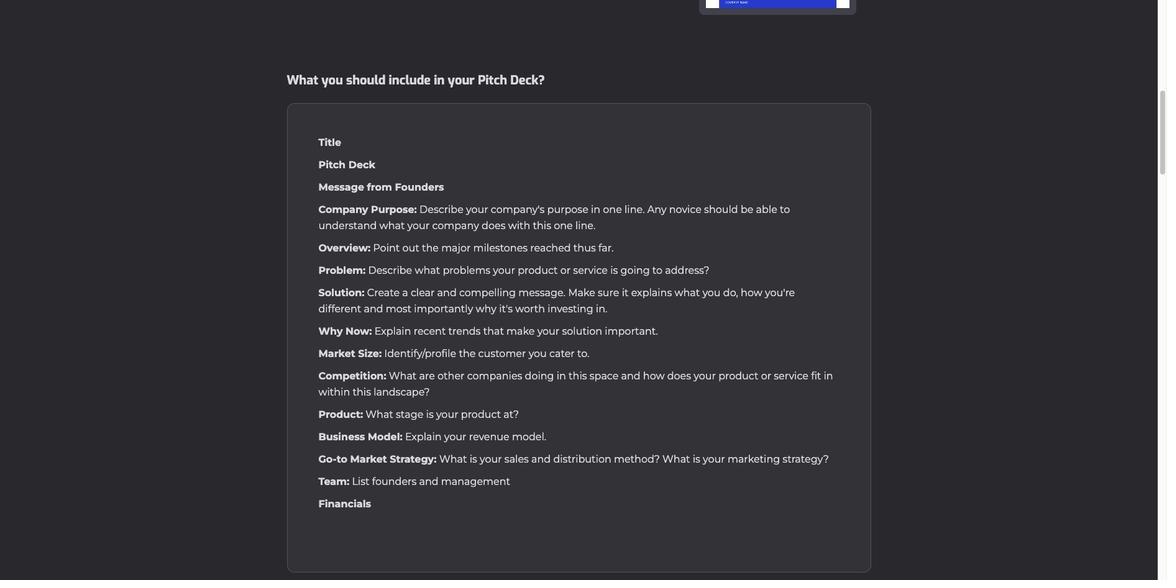 Task type: vqa. For each thing, say whether or not it's contained in the screenshot.
team,
no



Task type: locate. For each thing, give the bounding box(es) containing it.
0 vertical spatial this
[[533, 220, 551, 232]]

how inside what are other companies doing in this space and how does your product or service fit in within this landscape?
[[643, 371, 665, 383]]

0 vertical spatial or
[[561, 265, 571, 277]]

is left going
[[611, 265, 618, 277]]

1 vertical spatial you
[[703, 287, 721, 299]]

or down "reached" on the top left
[[561, 265, 571, 277]]

investing
[[548, 304, 594, 315]]

worth
[[515, 304, 545, 315]]

0 horizontal spatial what
[[380, 220, 405, 232]]

pitch
[[478, 72, 507, 89], [319, 159, 346, 171]]

1 horizontal spatial how
[[741, 287, 763, 299]]

product
[[518, 265, 558, 277], [719, 371, 759, 383], [461, 409, 501, 421]]

1 horizontal spatial this
[[533, 220, 551, 232]]

strategy?
[[783, 454, 829, 466]]

0 vertical spatial service
[[573, 265, 608, 277]]

this inside "describe your company's purpose in one line. any novice should be able to understand what your company does with this one line."
[[533, 220, 551, 232]]

pitch left deck?
[[478, 72, 507, 89]]

deck?
[[511, 72, 545, 89]]

you're
[[765, 287, 795, 299]]

0 vertical spatial should
[[346, 72, 386, 89]]

describe
[[420, 204, 464, 216], [368, 265, 412, 277]]

in.
[[596, 304, 608, 315]]

this down the to.
[[569, 371, 587, 383]]

different
[[319, 304, 361, 315]]

this right with
[[533, 220, 551, 232]]

other
[[438, 371, 465, 383]]

message from founders
[[319, 182, 444, 194]]

in
[[434, 72, 445, 89], [591, 204, 601, 216], [557, 371, 566, 383], [824, 371, 834, 383]]

within
[[319, 387, 350, 399]]

1 vertical spatial should
[[704, 204, 738, 216]]

to right going
[[653, 265, 663, 277]]

service left the fit
[[774, 371, 809, 383]]

what
[[380, 220, 405, 232], [415, 265, 440, 277], [675, 287, 700, 299]]

competition:
[[319, 371, 386, 383]]

0 vertical spatial to
[[780, 204, 790, 216]]

service inside what are other companies doing in this space and how does your product or service fit in within this landscape?
[[774, 371, 809, 383]]

to down the business
[[337, 454, 348, 466]]

service
[[573, 265, 608, 277], [774, 371, 809, 383]]

create a clear and compelling message. make sure it explains what you do, how you're different and most importantly why it's worth investing in.
[[319, 287, 795, 315]]

company
[[432, 220, 479, 232]]

0 vertical spatial explain
[[375, 326, 411, 338]]

0 vertical spatial the
[[422, 243, 439, 255]]

point
[[373, 243, 400, 255]]

create
[[367, 287, 400, 299]]

2 vertical spatial product
[[461, 409, 501, 421]]

does
[[482, 220, 506, 232], [668, 371, 691, 383]]

0 horizontal spatial service
[[573, 265, 608, 277]]

0 vertical spatial what
[[380, 220, 405, 232]]

this down competition:
[[353, 387, 371, 399]]

product: what stage is your product at?
[[319, 409, 519, 421]]

0 vertical spatial market
[[319, 348, 355, 360]]

0 horizontal spatial describe
[[368, 265, 412, 277]]

should
[[346, 72, 386, 89], [704, 204, 738, 216]]

the down trends
[[459, 348, 476, 360]]

0 horizontal spatial how
[[643, 371, 665, 383]]

describe down point
[[368, 265, 412, 277]]

one
[[603, 204, 622, 216], [554, 220, 573, 232]]

what down purpose:
[[380, 220, 405, 232]]

company purpose:
[[319, 204, 417, 216]]

in right the fit
[[824, 371, 834, 383]]

one up far.
[[603, 204, 622, 216]]

understand
[[319, 220, 377, 232]]

1 vertical spatial the
[[459, 348, 476, 360]]

0 vertical spatial describe
[[420, 204, 464, 216]]

1 horizontal spatial product
[[518, 265, 558, 277]]

is
[[611, 265, 618, 277], [426, 409, 434, 421], [470, 454, 477, 466], [693, 454, 701, 466]]

explain down product: what stage is your product at?
[[405, 432, 442, 444]]

how right do,
[[741, 287, 763, 299]]

or left the fit
[[761, 371, 772, 383]]

2 horizontal spatial product
[[719, 371, 759, 383]]

0 horizontal spatial pitch
[[319, 159, 346, 171]]

should left be on the right top
[[704, 204, 738, 216]]

your
[[448, 72, 475, 89], [466, 204, 488, 216], [408, 220, 430, 232], [493, 265, 515, 277], [538, 326, 560, 338], [694, 371, 716, 383], [436, 409, 459, 421], [444, 432, 467, 444], [480, 454, 502, 466], [703, 454, 725, 466]]

does inside "describe your company's purpose in one line. any novice should be able to understand what your company does with this one line."
[[482, 220, 506, 232]]

1 horizontal spatial or
[[761, 371, 772, 383]]

1 vertical spatial explain
[[405, 432, 442, 444]]

product for at?
[[461, 409, 501, 421]]

0 horizontal spatial product
[[461, 409, 501, 421]]

that
[[483, 326, 504, 338]]

0 vertical spatial how
[[741, 287, 763, 299]]

1 horizontal spatial does
[[668, 371, 691, 383]]

0 horizontal spatial or
[[561, 265, 571, 277]]

1 horizontal spatial one
[[603, 204, 622, 216]]

message.
[[519, 287, 566, 299]]

why now: explain recent trends that make your solution important.
[[319, 326, 658, 338]]

line. up thus
[[576, 220, 596, 232]]

1 vertical spatial one
[[554, 220, 573, 232]]

solution:
[[319, 287, 365, 299]]

now:
[[346, 326, 372, 338]]

team: list founders and management
[[319, 476, 510, 488]]

1 horizontal spatial line.
[[625, 204, 645, 216]]

market
[[319, 348, 355, 360], [350, 454, 387, 466]]

1 horizontal spatial you
[[529, 348, 547, 360]]

1 vertical spatial product
[[719, 371, 759, 383]]

0 horizontal spatial line.
[[576, 220, 596, 232]]

2 horizontal spatial this
[[569, 371, 587, 383]]

what up clear
[[415, 265, 440, 277]]

0 vertical spatial you
[[322, 72, 343, 89]]

pitch down "title"
[[319, 159, 346, 171]]

it's
[[499, 304, 513, 315]]

how right space
[[643, 371, 665, 383]]

should left include
[[346, 72, 386, 89]]

reached
[[531, 243, 571, 255]]

1 horizontal spatial service
[[774, 371, 809, 383]]

one down purpose
[[554, 220, 573, 232]]

0 vertical spatial pitch
[[478, 72, 507, 89]]

2 horizontal spatial you
[[703, 287, 721, 299]]

1 horizontal spatial the
[[459, 348, 476, 360]]

the right out
[[422, 243, 439, 255]]

and down "strategy:"
[[419, 476, 439, 488]]

or inside what are other companies doing in this space and how does your product or service fit in within this landscape?
[[761, 371, 772, 383]]

line.
[[625, 204, 645, 216], [576, 220, 596, 232]]

2 vertical spatial to
[[337, 454, 348, 466]]

thus
[[574, 243, 596, 255]]

you
[[322, 72, 343, 89], [703, 287, 721, 299], [529, 348, 547, 360]]

what down address?
[[675, 287, 700, 299]]

0 horizontal spatial the
[[422, 243, 439, 255]]

how inside create a clear and compelling message. make sure it explains what you do, how you're different and most importantly why it's worth investing in.
[[741, 287, 763, 299]]

and right space
[[621, 371, 641, 383]]

list
[[352, 476, 370, 488]]

0 vertical spatial product
[[518, 265, 558, 277]]

explain for business model:
[[405, 432, 442, 444]]

what inside create a clear and compelling message. make sure it explains what you do, how you're different and most importantly why it's worth investing in.
[[675, 287, 700, 299]]

0 horizontal spatial one
[[554, 220, 573, 232]]

2 horizontal spatial to
[[780, 204, 790, 216]]

title
[[319, 137, 341, 149]]

market size: identify/profile the customer you cater to.
[[319, 348, 590, 360]]

importantly
[[414, 304, 473, 315]]

1 horizontal spatial pitch
[[478, 72, 507, 89]]

service down thus
[[573, 265, 608, 277]]

0 vertical spatial does
[[482, 220, 506, 232]]

any
[[648, 204, 667, 216]]

to
[[780, 204, 790, 216], [653, 265, 663, 277], [337, 454, 348, 466]]

2 horizontal spatial what
[[675, 287, 700, 299]]

is up management
[[470, 454, 477, 466]]

line. left any
[[625, 204, 645, 216]]

1 vertical spatial to
[[653, 265, 663, 277]]

1 horizontal spatial what
[[415, 265, 440, 277]]

or
[[561, 265, 571, 277], [761, 371, 772, 383]]

and
[[437, 287, 457, 299], [364, 304, 383, 315], [621, 371, 641, 383], [532, 454, 551, 466], [419, 476, 439, 488]]

model:
[[368, 432, 403, 444]]

business model: explain your revenue model.
[[319, 432, 547, 444]]

explain down most
[[375, 326, 411, 338]]

1 vertical spatial does
[[668, 371, 691, 383]]

to right able
[[780, 204, 790, 216]]

management
[[441, 476, 510, 488]]

in right purpose
[[591, 204, 601, 216]]

2 vertical spatial this
[[353, 387, 371, 399]]

go-to market strategy: what is your sales and distribution method? what is your marketing strategy?
[[319, 454, 829, 466]]

1 vertical spatial service
[[774, 371, 809, 383]]

1 horizontal spatial should
[[704, 204, 738, 216]]

2 vertical spatial what
[[675, 287, 700, 299]]

describe up company
[[420, 204, 464, 216]]

1 vertical spatial or
[[761, 371, 772, 383]]

1 vertical spatial market
[[350, 454, 387, 466]]

1 vertical spatial this
[[569, 371, 587, 383]]

in right include
[[434, 72, 445, 89]]

companies
[[467, 371, 522, 383]]

to.
[[578, 348, 590, 360]]

this
[[533, 220, 551, 232], [569, 371, 587, 383], [353, 387, 371, 399]]

1 vertical spatial how
[[643, 371, 665, 383]]

are
[[419, 371, 435, 383]]

market up list
[[350, 454, 387, 466]]

major
[[441, 243, 471, 255]]

able
[[756, 204, 778, 216]]

0 horizontal spatial this
[[353, 387, 371, 399]]

your inside what are other companies doing in this space and how does your product or service fit in within this landscape?
[[694, 371, 716, 383]]

1 horizontal spatial describe
[[420, 204, 464, 216]]

and down create
[[364, 304, 383, 315]]

0 horizontal spatial does
[[482, 220, 506, 232]]

company
[[319, 204, 368, 216]]

market down why
[[319, 348, 355, 360]]



Task type: describe. For each thing, give the bounding box(es) containing it.
sales
[[505, 454, 529, 466]]

financials
[[319, 499, 371, 511]]

strategy:
[[390, 454, 437, 466]]

it
[[622, 287, 629, 299]]

recent
[[414, 326, 446, 338]]

1 vertical spatial what
[[415, 265, 440, 277]]

and up importantly
[[437, 287, 457, 299]]

problem:
[[319, 265, 366, 277]]

message
[[319, 182, 364, 194]]

cater
[[550, 348, 575, 360]]

why
[[476, 304, 497, 315]]

does inside what are other companies doing in this space and how does your product or service fit in within this landscape?
[[668, 371, 691, 383]]

address?
[[665, 265, 710, 277]]

the for major
[[422, 243, 439, 255]]

explains
[[631, 287, 672, 299]]

revenue
[[469, 432, 510, 444]]

overview: point out the major milestones reached thus far.
[[319, 243, 614, 255]]

what are other companies doing in this space and how does your product or service fit in within this landscape?
[[319, 371, 834, 399]]

explain for why now:
[[375, 326, 411, 338]]

0 horizontal spatial you
[[322, 72, 343, 89]]

is left marketing
[[693, 454, 701, 466]]

and right sales
[[532, 454, 551, 466]]

purpose
[[547, 204, 589, 216]]

founders
[[372, 476, 417, 488]]

go-
[[319, 454, 337, 466]]

compelling
[[459, 287, 516, 299]]

method?
[[614, 454, 660, 466]]

0 vertical spatial one
[[603, 204, 622, 216]]

customer
[[478, 348, 526, 360]]

fit
[[811, 371, 821, 383]]

out
[[403, 243, 420, 255]]

why
[[319, 326, 343, 338]]

1 vertical spatial line.
[[576, 220, 596, 232]]

what you should include in your pitch deck?
[[287, 72, 545, 89]]

model.
[[512, 432, 547, 444]]

going
[[621, 265, 650, 277]]

team:
[[319, 476, 350, 488]]

a
[[402, 287, 408, 299]]

pitch deck
[[319, 159, 375, 171]]

0 vertical spatial line.
[[625, 204, 645, 216]]

at?
[[504, 409, 519, 421]]

trends
[[449, 326, 481, 338]]

1 vertical spatial describe
[[368, 265, 412, 277]]

2 vertical spatial you
[[529, 348, 547, 360]]

landscape?
[[374, 387, 430, 399]]

in right doing
[[557, 371, 566, 383]]

important.
[[605, 326, 658, 338]]

0 horizontal spatial should
[[346, 72, 386, 89]]

size:
[[358, 348, 382, 360]]

problems
[[443, 265, 491, 277]]

what inside what are other companies doing in this space and how does your product or service fit in within this landscape?
[[389, 371, 417, 383]]

sure
[[598, 287, 620, 299]]

is right the stage
[[426, 409, 434, 421]]

do,
[[724, 287, 739, 299]]

company's
[[491, 204, 545, 216]]

far.
[[599, 243, 614, 255]]

deck
[[349, 159, 375, 171]]

milestones
[[473, 243, 528, 255]]

problem: describe what problems your product or service is going to address?
[[319, 265, 710, 277]]

space
[[590, 371, 619, 383]]

novice
[[669, 204, 702, 216]]

the for customer
[[459, 348, 476, 360]]

and inside what are other companies doing in this space and how does your product or service fit in within this landscape?
[[621, 371, 641, 383]]

clear
[[411, 287, 435, 299]]

include
[[389, 72, 431, 89]]

in inside "describe your company's purpose in one line. any novice should be able to understand what your company does with this one line."
[[591, 204, 601, 216]]

most
[[386, 304, 412, 315]]

product:
[[319, 409, 363, 421]]

solution
[[562, 326, 602, 338]]

to inside "describe your company's purpose in one line. any novice should be able to understand what your company does with this one line."
[[780, 204, 790, 216]]

describe inside "describe your company's purpose in one line. any novice should be able to understand what your company does with this one line."
[[420, 204, 464, 216]]

product inside what are other companies doing in this space and how does your product or service fit in within this landscape?
[[719, 371, 759, 383]]

overview:
[[319, 243, 371, 255]]

0 horizontal spatial to
[[337, 454, 348, 466]]

what inside "describe your company's purpose in one line. any novice should be able to understand what your company does with this one line."
[[380, 220, 405, 232]]

should inside "describe your company's purpose in one line. any novice should be able to understand what your company does with this one line."
[[704, 204, 738, 216]]

marketing
[[728, 454, 780, 466]]

1 horizontal spatial to
[[653, 265, 663, 277]]

make
[[568, 287, 595, 299]]

business
[[319, 432, 365, 444]]

1 vertical spatial pitch
[[319, 159, 346, 171]]

you inside create a clear and compelling message. make sure it explains what you do, how you're different and most importantly why it's worth investing in.
[[703, 287, 721, 299]]

purpose:
[[371, 204, 417, 216]]

from
[[367, 182, 392, 194]]

stage
[[396, 409, 424, 421]]

distribution
[[554, 454, 612, 466]]

identify/profile
[[384, 348, 456, 360]]

be
[[741, 204, 754, 216]]

founders
[[395, 182, 444, 194]]

make
[[507, 326, 535, 338]]

describe your company's purpose in one line. any novice should be able to understand what your company does with this one line.
[[319, 204, 790, 232]]

doing
[[525, 371, 554, 383]]

product for or
[[518, 265, 558, 277]]



